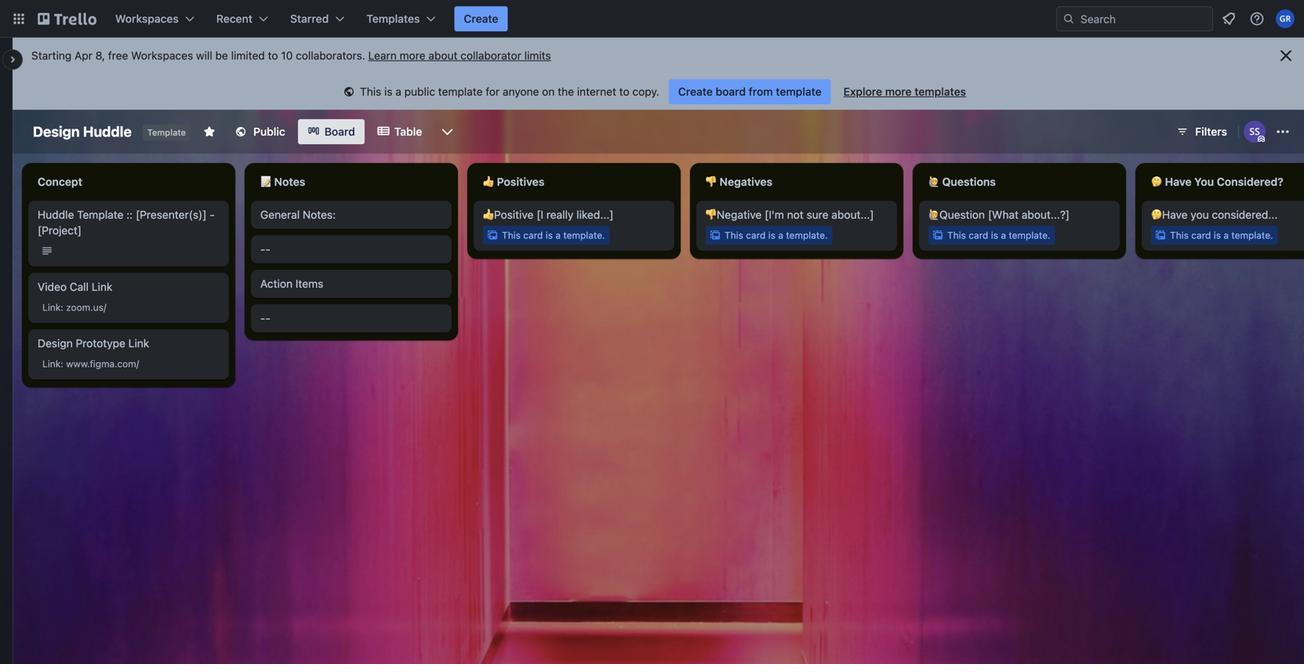 Task type: locate. For each thing, give the bounding box(es) containing it.
card for [i
[[523, 230, 543, 241]]

4 card from the left
[[1191, 230, 1211, 241]]

huddle inside huddle template :: [presenter(s)] - [project]
[[38, 208, 74, 221]]

1 horizontal spatial huddle
[[83, 123, 132, 140]]

this down 🤔have
[[1170, 230, 1189, 241]]

this card is a template. for you
[[1170, 230, 1273, 241]]

card down 🙋question [what about...?]
[[969, 230, 988, 241]]

-- for first -- link from the bottom
[[260, 312, 270, 325]]

1 : from the top
[[61, 302, 63, 313]]

1 vertical spatial -- link
[[260, 311, 442, 326]]

card down you
[[1191, 230, 1211, 241]]

workspaces
[[115, 12, 179, 25], [131, 49, 193, 62]]

sm image
[[341, 85, 357, 100]]

-
[[210, 208, 215, 221], [260, 243, 265, 256], [265, 243, 270, 256], [260, 312, 265, 325], [265, 312, 270, 325]]

0 vertical spatial design
[[33, 123, 80, 140]]

workspaces button
[[106, 6, 204, 31]]

card down [i
[[523, 230, 543, 241]]

8,
[[95, 49, 105, 62]]

1 vertical spatial design
[[38, 337, 73, 350]]

is down the [i'm
[[768, 230, 776, 241]]

internet
[[577, 85, 616, 98]]

to
[[268, 49, 278, 62], [619, 85, 629, 98]]

a for 👍 positives
[[555, 230, 561, 241]]

-- up action
[[260, 243, 270, 256]]

general notes:
[[260, 208, 336, 221]]

will
[[196, 49, 212, 62]]

a down the [i'm
[[778, 230, 783, 241]]

create board from template link
[[669, 79, 831, 104]]

--
[[260, 243, 270, 256], [260, 312, 270, 325]]

👍 Positives text field
[[474, 169, 674, 194]]

this down 👎negative
[[725, 230, 743, 241]]

star or unstar board image
[[203, 125, 216, 138]]

apr
[[75, 49, 92, 62]]

2 template from the left
[[776, 85, 822, 98]]

be
[[215, 49, 228, 62]]

link : www.figma.com/
[[42, 358, 139, 369]]

🙋
[[928, 175, 939, 188]]

0 vertical spatial to
[[268, 49, 278, 62]]

is down 🤔have you considered...
[[1214, 230, 1221, 241]]

👍positive [i really liked...]
[[483, 208, 614, 221]]

1 -- link from the top
[[260, 242, 442, 257]]

create inside "create board from template" link
[[678, 85, 713, 98]]

0 horizontal spatial create
[[464, 12, 498, 25]]

zoom.us/
[[66, 302, 106, 313]]

positives
[[497, 175, 545, 188]]

🙋 questions
[[928, 175, 996, 188]]

-- down action
[[260, 312, 270, 325]]

copy.
[[632, 85, 659, 98]]

huddle up [project]
[[38, 208, 74, 221]]

template. down 👍positive [i really liked...] link
[[563, 230, 605, 241]]

📝 notes
[[260, 175, 305, 188]]

link right prototype
[[128, 337, 149, 350]]

template. down considered...
[[1231, 230, 1273, 241]]

design inside the design prototype link link
[[38, 337, 73, 350]]

1 template. from the left
[[563, 230, 605, 241]]

link
[[92, 280, 112, 293], [42, 302, 61, 313], [128, 337, 149, 350], [42, 358, 61, 369]]

liked...]
[[577, 208, 614, 221]]

0 vertical spatial more
[[400, 49, 425, 62]]

design down link : zoom.us/
[[38, 337, 73, 350]]

: down design prototype link
[[61, 358, 63, 369]]

1 vertical spatial create
[[678, 85, 713, 98]]

a down the [what
[[1001, 230, 1006, 241]]

: down "video"
[[61, 302, 63, 313]]

design up concept
[[33, 123, 80, 140]]

open information menu image
[[1249, 11, 1265, 27]]

free
[[108, 49, 128, 62]]

this card is a template. down '🤔have you considered...' link
[[1170, 230, 1273, 241]]

0 vertical spatial huddle
[[83, 123, 132, 140]]

1 horizontal spatial template
[[147, 127, 186, 138]]

Board name text field
[[25, 119, 139, 144]]

card down the [i'm
[[746, 230, 766, 241]]

stu smith (stusmith18) image
[[1244, 121, 1266, 143]]

template right from
[[776, 85, 822, 98]]

collaborators.
[[296, 49, 365, 62]]

1 vertical spatial to
[[619, 85, 629, 98]]

back to home image
[[38, 6, 96, 31]]

limited
[[231, 49, 265, 62]]

[what
[[988, 208, 1019, 221]]

a
[[395, 85, 401, 98], [555, 230, 561, 241], [778, 230, 783, 241], [1001, 230, 1006, 241], [1224, 230, 1229, 241]]

0 vertical spatial -- link
[[260, 242, 442, 257]]

a down '🤔have you considered...' link
[[1224, 230, 1229, 241]]

🤔 Have You Considered? text field
[[1142, 169, 1304, 194]]

template. down 🙋question [what about...?] link at the top right of page
[[1009, 230, 1050, 241]]

link down "video"
[[42, 302, 61, 313]]

1 vertical spatial huddle
[[38, 208, 74, 221]]

0 horizontal spatial more
[[400, 49, 425, 62]]

1 -- from the top
[[260, 243, 270, 256]]

a for 👎 negatives
[[778, 230, 783, 241]]

you
[[1194, 175, 1214, 188]]

template. down 👎negative [i'm not sure about...] link
[[786, 230, 828, 241]]

template. for about...?]
[[1009, 230, 1050, 241]]

this card is a template. down 👍positive [i really liked...]
[[502, 230, 605, 241]]

templates
[[915, 85, 966, 98]]

design prototype link link
[[38, 336, 220, 351]]

items
[[296, 277, 323, 290]]

this member is an admin of this board. image
[[1258, 136, 1265, 143]]

template left star or unstar board icon
[[147, 127, 186, 138]]

[i
[[537, 208, 543, 221]]

card for [what
[[969, 230, 988, 241]]

card for you
[[1191, 230, 1211, 241]]

-- link down general notes: link
[[260, 242, 442, 257]]

2 this card is a template. from the left
[[725, 230, 828, 241]]

🙋 Questions text field
[[919, 169, 1120, 194]]

Search field
[[1075, 7, 1212, 31]]

considered?
[[1217, 175, 1283, 188]]

huddle
[[83, 123, 132, 140], [38, 208, 74, 221]]

collaborator
[[461, 49, 521, 62]]

1 vertical spatial template
[[77, 208, 123, 221]]

1 card from the left
[[523, 230, 543, 241]]

4 template. from the left
[[1231, 230, 1273, 241]]

to left "copy."
[[619, 85, 629, 98]]

1 vertical spatial :
[[61, 358, 63, 369]]

🙋question [what about...?]
[[928, 208, 1070, 221]]

2 : from the top
[[61, 358, 63, 369]]

0 notifications image
[[1219, 9, 1238, 28]]

1 vertical spatial more
[[885, 85, 912, 98]]

design inside design huddle text box
[[33, 123, 80, 140]]

is
[[384, 85, 393, 98], [546, 230, 553, 241], [768, 230, 776, 241], [991, 230, 998, 241], [1214, 230, 1221, 241]]

3 this card is a template. from the left
[[947, 230, 1050, 241]]

templates button
[[357, 6, 445, 31]]

0 vertical spatial workspaces
[[115, 12, 179, 25]]

0 horizontal spatial template
[[77, 208, 123, 221]]

create up collaborator
[[464, 12, 498, 25]]

not
[[787, 208, 804, 221]]

4 this card is a template. from the left
[[1170, 230, 1273, 241]]

1 horizontal spatial create
[[678, 85, 713, 98]]

limits
[[524, 49, 551, 62]]

::
[[126, 208, 133, 221]]

templates
[[366, 12, 420, 25]]

more right explore
[[885, 85, 912, 98]]

2 -- from the top
[[260, 312, 270, 325]]

this down 🙋question
[[947, 230, 966, 241]]

a left public
[[395, 85, 401, 98]]

📝
[[260, 175, 271, 188]]

card
[[523, 230, 543, 241], [746, 230, 766, 241], [969, 230, 988, 241], [1191, 230, 1211, 241]]

is down 👍positive [i really liked...]
[[546, 230, 553, 241]]

a down really
[[555, 230, 561, 241]]

2 card from the left
[[746, 230, 766, 241]]

notes
[[274, 175, 305, 188]]

anyone
[[503, 85, 539, 98]]

create left board
[[678, 85, 713, 98]]

this card is a template. down the [i'm
[[725, 230, 828, 241]]

video call link link
[[38, 279, 220, 295]]

action items
[[260, 277, 323, 290]]

huddle up the concept text box
[[83, 123, 132, 140]]

more right learn
[[400, 49, 425, 62]]

👎negative
[[706, 208, 762, 221]]

workspaces down workspaces popup button
[[131, 49, 193, 62]]

huddle inside text box
[[83, 123, 132, 140]]

link : zoom.us/
[[42, 302, 106, 313]]

template left for
[[438, 85, 483, 98]]

create inside create button
[[464, 12, 498, 25]]

link down design prototype link
[[42, 358, 61, 369]]

starred
[[290, 12, 329, 25]]

this card is a template. down 🙋question [what about...?]
[[947, 230, 1050, 241]]

to left 10
[[268, 49, 278, 62]]

1 vertical spatial --
[[260, 312, 270, 325]]

public
[[404, 85, 435, 98]]

workspaces up the free
[[115, 12, 179, 25]]

0 vertical spatial create
[[464, 12, 498, 25]]

notes:
[[303, 208, 336, 221]]

explore
[[844, 85, 882, 98]]

customize views image
[[439, 124, 455, 140]]

1 this card is a template. from the left
[[502, 230, 605, 241]]

link right call
[[92, 280, 112, 293]]

1 horizontal spatial to
[[619, 85, 629, 98]]

1 template from the left
[[438, 85, 483, 98]]

is down 🙋question [what about...?]
[[991, 230, 998, 241]]

-- link down action items link
[[260, 311, 442, 326]]

the
[[558, 85, 574, 98]]

this down 👍positive
[[502, 230, 521, 241]]

0 horizontal spatial huddle
[[38, 208, 74, 221]]

more inside explore more templates "link"
[[885, 85, 912, 98]]

3 card from the left
[[969, 230, 988, 241]]

1 horizontal spatial more
[[885, 85, 912, 98]]

template left ::
[[77, 208, 123, 221]]

link inside 'video call link' link
[[92, 280, 112, 293]]

0 vertical spatial --
[[260, 243, 270, 256]]

search image
[[1063, 13, 1075, 25]]

starred button
[[281, 6, 354, 31]]

3 template. from the left
[[1009, 230, 1050, 241]]

template
[[147, 127, 186, 138], [77, 208, 123, 221]]

1 horizontal spatial template
[[776, 85, 822, 98]]

concept
[[38, 175, 82, 188]]

a for 🙋 questions
[[1001, 230, 1006, 241]]

create for create board from template
[[678, 85, 713, 98]]

from
[[749, 85, 773, 98]]

this
[[360, 85, 381, 98], [502, 230, 521, 241], [725, 230, 743, 241], [947, 230, 966, 241], [1170, 230, 1189, 241]]

0 horizontal spatial template
[[438, 85, 483, 98]]

👍
[[483, 175, 494, 188]]

0 vertical spatial :
[[61, 302, 63, 313]]

template inside huddle template :: [presenter(s)] - [project]
[[77, 208, 123, 221]]

considered...
[[1212, 208, 1278, 221]]

table
[[394, 125, 422, 138]]

create
[[464, 12, 498, 25], [678, 85, 713, 98]]

: for design
[[61, 358, 63, 369]]

on
[[542, 85, 555, 98]]

2 template. from the left
[[786, 230, 828, 241]]

🤔have
[[1151, 208, 1188, 221]]



Task type: describe. For each thing, give the bounding box(es) containing it.
📝 Notes text field
[[251, 169, 452, 194]]

workspaces inside popup button
[[115, 12, 179, 25]]

www.figma.com/
[[66, 358, 139, 369]]

public button
[[225, 119, 295, 144]]

0 horizontal spatial to
[[268, 49, 278, 62]]

👎 negatives
[[706, 175, 773, 188]]

this for 🤔 have you considered?
[[1170, 230, 1189, 241]]

board
[[716, 85, 746, 98]]

- inside huddle template :: [presenter(s)] - [project]
[[210, 208, 215, 221]]

this for 👍 positives
[[502, 230, 521, 241]]

1 vertical spatial workspaces
[[131, 49, 193, 62]]

design for design prototype link
[[38, 337, 73, 350]]

show menu image
[[1275, 124, 1291, 140]]

create for create
[[464, 12, 498, 25]]

call
[[70, 280, 89, 293]]

learn
[[368, 49, 397, 62]]

video
[[38, 280, 67, 293]]

🤔
[[1151, 175, 1162, 188]]

questions
[[942, 175, 996, 188]]

starting
[[31, 49, 72, 62]]

this card is a template. for [what
[[947, 230, 1050, 241]]

👎negative [i'm not sure about...] link
[[706, 207, 888, 223]]

general notes: link
[[260, 207, 442, 223]]

Concept text field
[[28, 169, 229, 194]]

huddle template :: [presenter(s)] - [project]
[[38, 208, 215, 237]]

template. for considered...
[[1231, 230, 1273, 241]]

recent button
[[207, 6, 278, 31]]

filters button
[[1172, 119, 1232, 144]]

greg robinson (gregrobinson96) image
[[1276, 9, 1295, 28]]

[presenter(s)]
[[136, 208, 207, 221]]

design prototype link
[[38, 337, 149, 350]]

design huddle
[[33, 123, 132, 140]]

link inside the design prototype link link
[[128, 337, 149, 350]]

primary element
[[0, 0, 1304, 38]]

explore more templates
[[844, 85, 966, 98]]

public
[[253, 125, 285, 138]]

board
[[324, 125, 355, 138]]

👎negative [i'm not sure about...]
[[706, 208, 874, 221]]

explore more templates link
[[834, 79, 976, 104]]

about...]
[[832, 208, 874, 221]]

[i'm
[[765, 208, 784, 221]]

🤔 have you considered?
[[1151, 175, 1283, 188]]

you
[[1191, 208, 1209, 221]]

👍positive
[[483, 208, 534, 221]]

learn more about collaborator limits link
[[368, 49, 551, 62]]

is for 👎 negatives
[[768, 230, 776, 241]]

card for [i'm
[[746, 230, 766, 241]]

-- for 2nd -- link from the bottom
[[260, 243, 270, 256]]

about...?]
[[1022, 208, 1070, 221]]

about
[[428, 49, 458, 62]]

create button
[[454, 6, 508, 31]]

table link
[[368, 119, 432, 144]]

template. for really
[[563, 230, 605, 241]]

action items link
[[260, 276, 442, 292]]

is for 🤔 have you considered?
[[1214, 230, 1221, 241]]

🙋question [what about...?] link
[[928, 207, 1110, 223]]

design for design huddle
[[33, 123, 80, 140]]

huddle template :: [presenter(s)] - [project] link
[[38, 207, 220, 238]]

this card is a template. for [i'm
[[725, 230, 828, 241]]

🤔have you considered... link
[[1151, 207, 1304, 223]]

🙋question
[[928, 208, 985, 221]]

[project]
[[38, 224, 82, 237]]

action
[[260, 277, 293, 290]]

negatives
[[720, 175, 773, 188]]

this is a public template for anyone on the internet to copy.
[[360, 85, 659, 98]]

this for 👎 negatives
[[725, 230, 743, 241]]

for
[[486, 85, 500, 98]]

👍positive [i really liked...] link
[[483, 207, 665, 223]]

a for 🤔 have you considered?
[[1224, 230, 1229, 241]]

is for 👍 positives
[[546, 230, 553, 241]]

: for video
[[61, 302, 63, 313]]

video call link
[[38, 280, 112, 293]]

board link
[[298, 119, 365, 144]]

create board from template
[[678, 85, 822, 98]]

filters
[[1195, 125, 1227, 138]]

10
[[281, 49, 293, 62]]

template. for not
[[786, 230, 828, 241]]

have
[[1165, 175, 1192, 188]]

is for 🙋 questions
[[991, 230, 998, 241]]

is left public
[[384, 85, 393, 98]]

👎
[[706, 175, 717, 188]]

this card is a template. for [i
[[502, 230, 605, 241]]

👍 positives
[[483, 175, 545, 188]]

this right sm image
[[360, 85, 381, 98]]

starting apr 8, free workspaces will be limited to 10 collaborators. learn more about collaborator limits
[[31, 49, 551, 62]]

👎 Negatives text field
[[696, 169, 897, 194]]

prototype
[[76, 337, 125, 350]]

🤔have you considered...
[[1151, 208, 1278, 221]]

general
[[260, 208, 300, 221]]

2 -- link from the top
[[260, 311, 442, 326]]

sure
[[807, 208, 829, 221]]

0 vertical spatial template
[[147, 127, 186, 138]]

this for 🙋 questions
[[947, 230, 966, 241]]



Task type: vqa. For each thing, say whether or not it's contained in the screenshot.
the
yes



